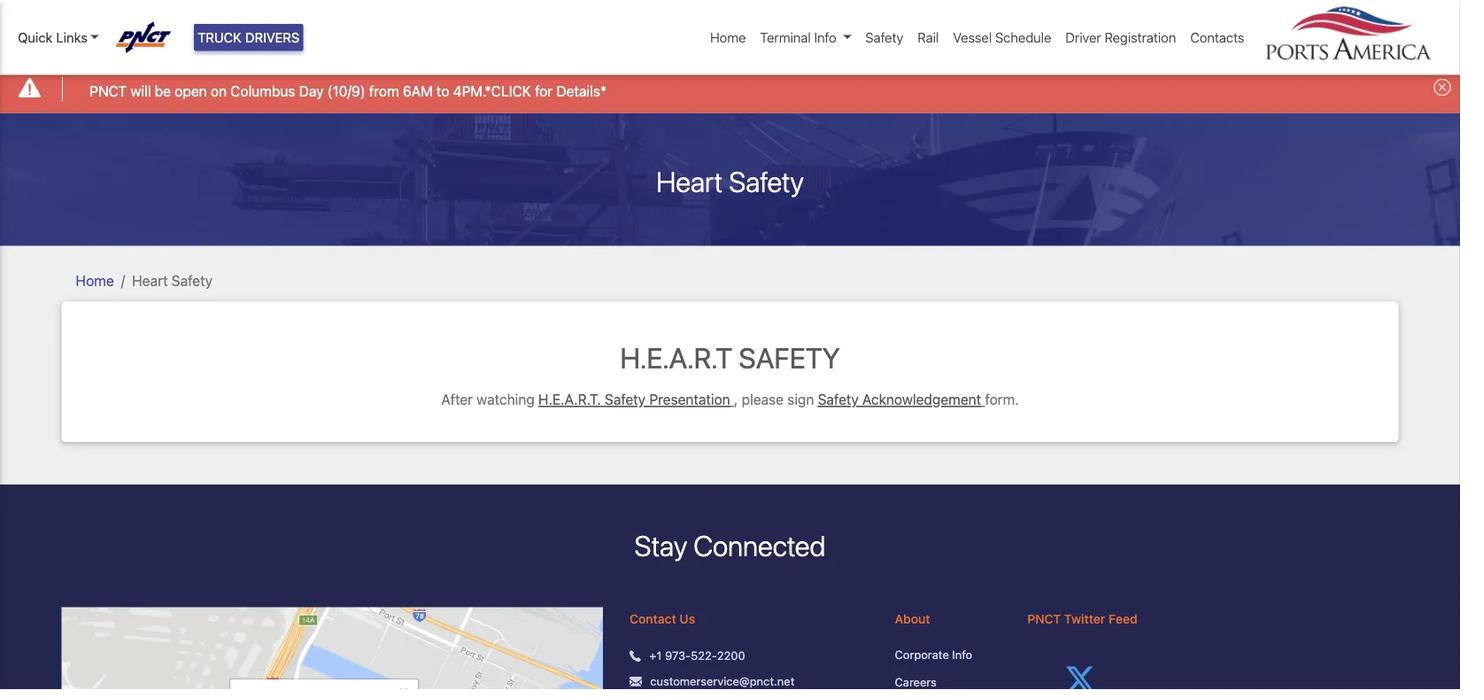 Task type: locate. For each thing, give the bounding box(es) containing it.
terminal info
[[760, 30, 837, 45]]

careers link
[[895, 674, 1001, 690]]

be
[[155, 82, 171, 99]]

2200
[[717, 649, 745, 662]]

on
[[211, 82, 227, 99]]

1 vertical spatial info
[[953, 647, 973, 661]]

(10/9)
[[328, 82, 366, 99]]

rail link
[[911, 20, 946, 54]]

0 horizontal spatial pnct
[[90, 82, 127, 99]]

acknowledgement
[[863, 391, 982, 408]]

1 horizontal spatial home
[[710, 30, 746, 45]]

quick links
[[18, 30, 88, 45]]

registration
[[1105, 30, 1177, 45]]

pnct for pnct will be open on columbus day (10/9) from 6am to 4pm.*click for details*
[[90, 82, 127, 99]]

rail
[[918, 30, 939, 45]]

truck drivers link
[[194, 24, 303, 51]]

0 horizontal spatial heart safety
[[132, 272, 213, 289]]

info up the "careers" link
[[953, 647, 973, 661]]

form.
[[985, 391, 1019, 408]]

pnct
[[90, 82, 127, 99], [1028, 611, 1061, 626]]

details*
[[557, 82, 607, 99]]

close image
[[1434, 78, 1452, 96]]

1 horizontal spatial heart
[[657, 164, 723, 198]]

4pm.*click
[[453, 82, 531, 99]]

quick
[[18, 30, 53, 45]]

customerservice@pnct.net
[[651, 674, 795, 688]]

1 horizontal spatial info
[[953, 647, 973, 661]]

customerservice@pnct.net link
[[651, 673, 795, 690]]

watching
[[477, 391, 535, 408]]

0 horizontal spatial info
[[815, 30, 837, 45]]

terminal info link
[[753, 20, 859, 54]]

,
[[734, 391, 738, 408]]

heart
[[657, 164, 723, 198], [132, 272, 168, 289]]

0 vertical spatial info
[[815, 30, 837, 45]]

pnct left the twitter at bottom right
[[1028, 611, 1061, 626]]

1 vertical spatial home link
[[76, 272, 114, 289]]

from
[[369, 82, 399, 99]]

terminal
[[760, 30, 811, 45]]

open
[[175, 82, 207, 99]]

contact us
[[630, 611, 695, 626]]

0 horizontal spatial home
[[76, 272, 114, 289]]

quick links link
[[18, 27, 99, 47]]

pnct left will
[[90, 82, 127, 99]]

info for terminal info
[[815, 30, 837, 45]]

1 horizontal spatial pnct
[[1028, 611, 1061, 626]]

info right terminal
[[815, 30, 837, 45]]

0 horizontal spatial heart
[[132, 272, 168, 289]]

vessel
[[953, 30, 992, 45]]

522-
[[691, 649, 717, 662]]

day
[[299, 82, 324, 99]]

pnct inside 'alert'
[[90, 82, 127, 99]]

home link
[[703, 20, 753, 54], [76, 272, 114, 289]]

drivers
[[245, 30, 300, 45]]

links
[[56, 30, 88, 45]]

sign
[[788, 391, 814, 408]]

6am
[[403, 82, 433, 99]]

h.e.a.r.t safety
[[620, 341, 840, 374]]

feed
[[1109, 611, 1138, 626]]

info
[[815, 30, 837, 45], [953, 647, 973, 661]]

1 horizontal spatial heart safety
[[657, 164, 804, 198]]

1 vertical spatial home
[[76, 272, 114, 289]]

heart safety
[[657, 164, 804, 198], [132, 272, 213, 289]]

0 vertical spatial home link
[[703, 20, 753, 54]]

safety
[[866, 30, 904, 45], [729, 164, 804, 198], [172, 272, 213, 289], [739, 341, 840, 374], [605, 391, 646, 408], [818, 391, 859, 408]]

h.e.a.r.t.
[[539, 391, 601, 408]]

1 vertical spatial heart
[[132, 272, 168, 289]]

h.e.a.r.t. safety presentation link
[[539, 391, 731, 408]]

pnct will be open on columbus day (10/9) from 6am to 4pm.*click for details*
[[90, 82, 607, 99]]

us
[[680, 611, 695, 626]]

home
[[710, 30, 746, 45], [76, 272, 114, 289]]

0 vertical spatial pnct
[[90, 82, 127, 99]]

will
[[131, 82, 151, 99]]

1 vertical spatial pnct
[[1028, 611, 1061, 626]]

driver registration
[[1066, 30, 1177, 45]]

pnct will be open on columbus day (10/9) from 6am to 4pm.*click for details* alert
[[0, 65, 1461, 113]]

driver
[[1066, 30, 1102, 45]]



Task type: vqa. For each thing, say whether or not it's contained in the screenshot.
open
yes



Task type: describe. For each thing, give the bounding box(es) containing it.
pnct for pnct twitter feed
[[1028, 611, 1061, 626]]

h.e.a.r.t
[[620, 341, 733, 374]]

safety link
[[859, 20, 911, 54]]

stay connected
[[635, 529, 826, 563]]

contact
[[630, 611, 677, 626]]

connected
[[694, 529, 826, 563]]

1 vertical spatial heart safety
[[132, 272, 213, 289]]

after watching h.e.a.r.t. safety presentation , please sign safety acknowledgement form.
[[441, 391, 1019, 408]]

1 horizontal spatial home link
[[703, 20, 753, 54]]

0 vertical spatial home
[[710, 30, 746, 45]]

vessel schedule
[[953, 30, 1052, 45]]

driver registration link
[[1059, 20, 1184, 54]]

to
[[437, 82, 450, 99]]

corporate info
[[895, 647, 973, 661]]

vessel schedule link
[[946, 20, 1059, 54]]

truck drivers
[[198, 30, 300, 45]]

truck
[[198, 30, 242, 45]]

safety acknowledgement link
[[818, 391, 982, 408]]

0 vertical spatial heart safety
[[657, 164, 804, 198]]

for
[[535, 82, 553, 99]]

contacts link
[[1184, 20, 1252, 54]]

info for corporate info
[[953, 647, 973, 661]]

0 horizontal spatial home link
[[76, 272, 114, 289]]

+1 973-522-2200
[[650, 649, 745, 662]]

+1 973-522-2200 link
[[650, 647, 745, 664]]

corporate info link
[[895, 646, 1001, 663]]

+1
[[650, 649, 662, 662]]

973-
[[665, 649, 691, 662]]

schedule
[[996, 30, 1052, 45]]

please
[[742, 391, 784, 408]]

0 vertical spatial heart
[[657, 164, 723, 198]]

pnct twitter feed
[[1028, 611, 1138, 626]]

columbus
[[231, 82, 295, 99]]

about
[[895, 611, 931, 626]]

careers
[[895, 675, 937, 689]]

presentation
[[650, 391, 731, 408]]

corporate
[[895, 647, 949, 661]]

stay
[[635, 529, 688, 563]]

pnct will be open on columbus day (10/9) from 6am to 4pm.*click for details* link
[[90, 80, 607, 102]]

twitter
[[1065, 611, 1106, 626]]

contacts
[[1191, 30, 1245, 45]]

after
[[441, 391, 473, 408]]



